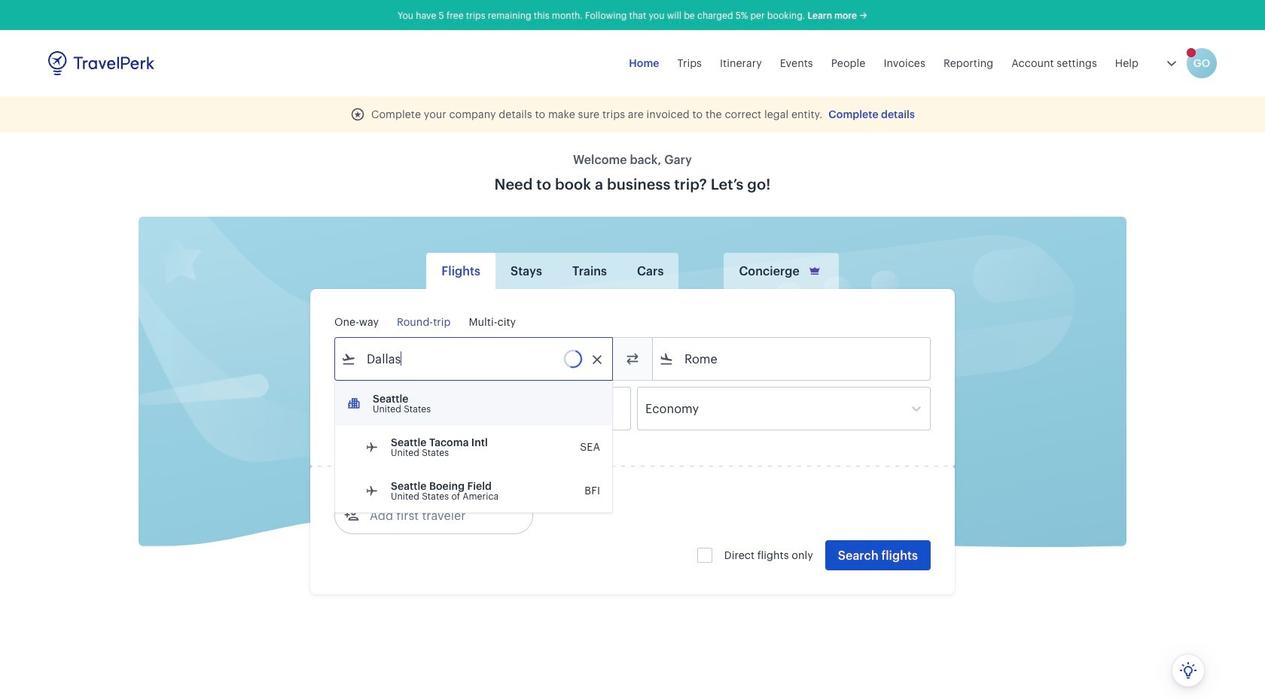 Task type: locate. For each thing, give the bounding box(es) containing it.
Return text field
[[446, 388, 524, 430]]

From search field
[[356, 347, 593, 371]]

To search field
[[674, 347, 911, 371]]

Depart text field
[[356, 388, 435, 430]]



Task type: describe. For each thing, give the bounding box(es) containing it.
Add first traveler search field
[[359, 504, 516, 528]]



